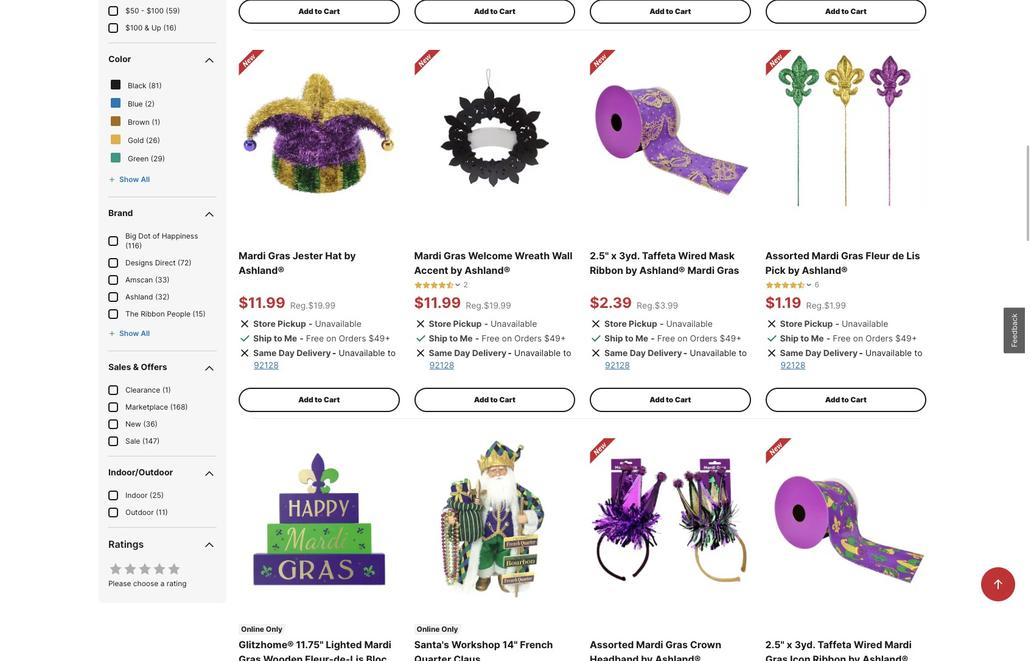 Task type: describe. For each thing, give the bounding box(es) containing it.
rating
[[167, 579, 187, 588]]

0 vertical spatial $100
[[147, 6, 164, 15]]

blue
[[128, 99, 143, 108]]

ship to me - free on orders $49+ for the mardi gras welcome wreath wall accent by ashland&#xae; image at the top of the page
[[429, 333, 566, 343]]

2.5&#x22; x 3yd. taffeta wired mardi gras icon ribbon by ashland&#xae; image
[[765, 438, 926, 599]]

designs
[[125, 258, 153, 267]]

2.5" x 3yd. taffeta wired mardi gras icon ribbon by ashland® link
[[765, 637, 926, 661]]

6 button
[[765, 280, 819, 290]]

assorted mardi gras fleur de lis pick by ashland® link
[[765, 248, 926, 278]]

wired for by
[[854, 638, 882, 651]]

outdoor
[[125, 507, 154, 517]]

by inside mardi gras welcome wreath wall accent by ashland®
[[451, 264, 462, 276]]

2.5" x 3yd. taffeta wired mask ribbon by ashland® mardi gras
[[590, 250, 739, 276]]

orders for the mardi gras welcome wreath wall accent by ashland&#xae; image at the top of the page
[[514, 333, 542, 343]]

new (36)
[[125, 419, 158, 428]]

$49+ for the mardi gras welcome wreath wall accent by ashland&#xae; image at the top of the page
[[544, 333, 566, 343]]

day for mardi gras jester hat by ashland&#xae; image at the top of page
[[279, 348, 295, 358]]

wired for mardi
[[678, 250, 707, 262]]

welcome
[[468, 250, 513, 262]]

mardi gras welcome wreath wall accent by ashland®
[[414, 250, 573, 276]]

(116)
[[125, 241, 142, 250]]

tabler image inside 2 dialog
[[414, 281, 422, 289]]

$11.99 reg.$19.99 for the mardi gras welcome wreath wall accent by ashland&#xae; image at the top of the page
[[414, 294, 511, 312]]

store pickup - unavailable for 2.5&#x22; x 3yd. taffeta wired mask ribbon by ashland&#xae; mardi gras image
[[604, 318, 713, 329]]

green
[[128, 154, 149, 163]]

delivery for assorted mardi gras fleur de lis pick by ashland&#xae; image
[[823, 348, 858, 358]]

store pickup - unavailable for the mardi gras welcome wreath wall accent by ashland&#xae; image at the top of the page
[[429, 318, 537, 329]]

accent
[[414, 264, 448, 276]]

free for assorted mardi gras fleur de lis pick by ashland&#xae; image
[[833, 333, 851, 343]]

show all for color
[[119, 175, 150, 184]]

29
[[153, 154, 162, 163]]

wreath
[[515, 250, 550, 262]]

ribbon inside 2.5" x 3yd. taffeta wired mardi gras icon ribbon by ashland®
[[813, 653, 846, 661]]

offers
[[141, 361, 167, 372]]

indoor (25)
[[125, 490, 164, 500]]

$50 - $100 ( 59 )
[[125, 6, 180, 15]]

mardi gras jester hat by ashland® link
[[239, 248, 400, 278]]

me for assorted mardi gras fleur de lis pick by ashland&#xae; image
[[811, 333, 824, 343]]

store for mardi gras jester hat by ashland&#xae; image at the top of page
[[253, 318, 276, 329]]

26
[[149, 136, 158, 145]]

gras inside 2.5" x 3yd. taffeta wired mardi gras icon ribbon by ashland®
[[765, 653, 788, 661]]

92128 for assorted mardi gras fleur de lis pick by ashland&#xae; image
[[781, 360, 806, 370]]

(36)
[[143, 419, 158, 428]]

de-
[[334, 653, 350, 661]]

(25)
[[150, 490, 164, 500]]

$50
[[125, 6, 139, 15]]

sale (147)
[[125, 436, 160, 445]]

3yd. for by
[[619, 250, 640, 262]]

fleur
[[866, 250, 890, 262]]

icon
[[790, 653, 811, 661]]

gras inside assorted mardi gras crown headband by ashland®
[[666, 638, 688, 651]]

2.5" for 2.5" x 3yd. taffeta wired mardi gras icon ribbon by ashland®
[[765, 638, 785, 651]]

pick
[[765, 264, 786, 276]]

same for 2.5&#x22; x 3yd. taffeta wired mask ribbon by ashland&#xae; mardi gras image
[[604, 348, 628, 358]]

92128 for the mardi gras welcome wreath wall accent by ashland&#xae; image at the top of the page
[[429, 360, 454, 370]]

same day delivery - unavailable to 92128 for mardi gras jester hat by ashland&#xae; image at the top of page
[[253, 348, 396, 370]]

reg.$19.99 for the mardi gras welcome wreath wall accent by ashland&#xae; image at the top of the page
[[466, 300, 511, 311]]

all for color
[[141, 175, 150, 184]]

free for 2.5&#x22; x 3yd. taffeta wired mask ribbon by ashland&#xae; mardi gras image
[[657, 333, 675, 343]]

designs direct (72)
[[125, 258, 192, 267]]

of
[[153, 231, 160, 240]]

amscan (33)
[[125, 275, 170, 284]]

same for mardi gras jester hat by ashland&#xae; image at the top of page
[[253, 348, 277, 358]]

big dot of happiness (116)
[[125, 231, 198, 250]]

new
[[125, 419, 141, 428]]

) for black ( 81 )
[[159, 81, 162, 90]]

6 dialog
[[765, 280, 819, 290]]

( right up
[[163, 23, 166, 32]]

mardi gras welcome wreath wall accent by ashland® link
[[414, 248, 575, 278]]

assorted mardi gras crown headband by ashland&#xae; image
[[590, 438, 751, 599]]

dot
[[138, 231, 151, 240]]

ribbon inside 2.5" x 3yd. taffeta wired mask ribbon by ashland® mardi gras
[[590, 264, 623, 276]]

$49+ for 2.5&#x22; x 3yd. taffeta wired mask ribbon by ashland&#xae; mardi gras image
[[720, 333, 742, 343]]

show all button for brand
[[108, 329, 150, 338]]

16
[[166, 23, 174, 32]]

wooden
[[263, 653, 303, 661]]

indoor
[[125, 490, 148, 500]]

1
[[154, 117, 158, 126]]

people
[[167, 309, 191, 318]]

$49+ for mardi gras jester hat by ashland&#xae; image at the top of page
[[369, 333, 390, 343]]

on for the mardi gras welcome wreath wall accent by ashland&#xae; image at the top of the page
[[502, 333, 512, 343]]

11.75"
[[296, 638, 324, 651]]

day for 2.5&#x22; x 3yd. taffeta wired mask ribbon by ashland&#xae; mardi gras image
[[630, 348, 646, 358]]

lis inside assorted mardi gras fleur de lis pick by ashland®
[[906, 250, 920, 262]]

assorted for assorted mardi gras crown headband by ashland®
[[590, 638, 634, 651]]

ashland® inside 2.5" x 3yd. taffeta wired mardi gras icon ribbon by ashland®
[[862, 653, 908, 661]]

clearance
[[125, 385, 160, 394]]

92128 for mardi gras jester hat by ashland&#xae; image at the top of page
[[254, 360, 279, 370]]

( for 26
[[146, 136, 149, 145]]

by inside assorted mardi gras crown headband by ashland®
[[641, 653, 653, 661]]

gold ( 26 )
[[128, 136, 160, 145]]

mardi gras welcome wreath wall accent by ashland&#xae; image
[[414, 50, 575, 211]]

( for 1
[[152, 117, 154, 126]]

ashland® inside assorted mardi gras crown headband by ashland®
[[655, 653, 701, 661]]

lighted
[[326, 638, 362, 651]]

reg.$19.99 for mardi gras jester hat by ashland&#xae; image at the top of page
[[290, 300, 336, 311]]

59
[[168, 6, 177, 15]]

the
[[125, 309, 139, 318]]

marketplace
[[125, 402, 168, 411]]

glitzhome®
[[239, 638, 294, 651]]

(15)
[[193, 309, 206, 318]]

glitzhome&#xae; 11.75&#x22; lighted mardi gras wooden fleur-de-lis block table sign image
[[239, 438, 400, 599]]

14"
[[503, 638, 518, 651]]

$2.39 reg.$3.99
[[590, 294, 678, 312]]

delivery for the mardi gras welcome wreath wall accent by ashland&#xae; image at the top of the page
[[472, 348, 507, 358]]

show all button for color
[[108, 175, 150, 184]]

(32)
[[155, 292, 170, 301]]

gras inside glitzhome® 11.75" lighted mardi gras wooden fleur-de-lis bloc
[[239, 653, 261, 661]]

assorted mardi gras fleur de lis pick by ashland®
[[765, 250, 920, 276]]

free for mardi gras jester hat by ashland&#xae; image at the top of page
[[306, 333, 324, 343]]

orders for mardi gras jester hat by ashland&#xae; image at the top of page
[[339, 333, 366, 343]]

by inside 2.5" x 3yd. taffeta wired mask ribbon by ashland® mardi gras
[[626, 264, 637, 276]]

a
[[160, 579, 165, 588]]

$11.99 for mardi gras jester hat by ashland&#xae; image at the top of page
[[239, 294, 285, 312]]

ship for mardi gras jester hat by ashland&#xae; image at the top of page
[[253, 333, 272, 343]]

same for the mardi gras welcome wreath wall accent by ashland&#xae; image at the top of the page
[[429, 348, 452, 358]]

ashland (32)
[[125, 292, 170, 301]]

ashland
[[125, 292, 153, 301]]

de
[[892, 250, 904, 262]]

mask
[[709, 250, 735, 262]]

pickup for mardi gras jester hat by ashland&#xae; image at the top of page
[[278, 318, 306, 329]]

ship to me - free on orders $49+ for 2.5&#x22; x 3yd. taffeta wired mask ribbon by ashland&#xae; mardi gras image
[[604, 333, 742, 343]]

$100 & up ( 16 )
[[125, 23, 177, 32]]

brand
[[108, 207, 133, 218]]

mardi inside mardi gras jester hat by ashland®
[[239, 250, 266, 262]]

(1)
[[162, 385, 171, 394]]

gras inside mardi gras welcome wreath wall accent by ashland®
[[444, 250, 466, 262]]

glitzhome® 11.75" lighted mardi gras wooden fleur-de-lis bloc link
[[239, 637, 400, 661]]

blue ( 2 )
[[128, 99, 155, 108]]

store pickup - unavailable for mardi gras jester hat by ashland&#xae; image at the top of page
[[253, 318, 361, 329]]

quarter
[[414, 653, 451, 661]]

ship for 2.5&#x22; x 3yd. taffeta wired mask ribbon by ashland&#xae; mardi gras image
[[604, 333, 623, 343]]

big
[[125, 231, 136, 240]]

glitzhome® 11.75" lighted mardi gras wooden fleur-de-lis bloc
[[239, 638, 393, 661]]

mardi inside 2.5" x 3yd. taffeta wired mask ribbon by ashland® mardi gras
[[687, 264, 715, 276]]

show for brand
[[119, 329, 139, 338]]

fleur-
[[305, 653, 334, 661]]

92128 for 2.5&#x22; x 3yd. taffeta wired mask ribbon by ashland&#xae; mardi gras image
[[605, 360, 630, 370]]

2 button
[[414, 280, 468, 290]]

please
[[108, 579, 131, 588]]

same day delivery - unavailable to 92128 for 2.5&#x22; x 3yd. taffeta wired mask ribbon by ashland&#xae; mardi gras image
[[604, 348, 747, 370]]

new image for 2.5&#x22; x 3yd. taffeta wired mask ribbon by ashland&#xae; mardi gras image
[[590, 50, 617, 77]]

clearance (1)
[[125, 385, 171, 394]]

workshop
[[451, 638, 500, 651]]

mardi inside assorted mardi gras crown headband by ashland®
[[636, 638, 663, 651]]

crown
[[690, 638, 721, 651]]

headband
[[590, 653, 639, 661]]

show all for brand
[[119, 329, 150, 338]]

mardi inside glitzhome® 11.75" lighted mardi gras wooden fleur-de-lis bloc
[[364, 638, 391, 651]]

pickup for the mardi gras welcome wreath wall accent by ashland&#xae; image at the top of the page
[[453, 318, 482, 329]]

ashland® inside assorted mardi gras fleur de lis pick by ashland®
[[802, 264, 848, 276]]

$1.19 reg.$1.99
[[765, 294, 846, 312]]

santa&#x27;s workshop 14&#x22; french quarter claus image
[[414, 438, 575, 599]]

& for offers
[[133, 361, 139, 372]]

81
[[151, 81, 159, 90]]

free for the mardi gras welcome wreath wall accent by ashland&#xae; image at the top of the page
[[482, 333, 500, 343]]

mardi inside 2.5" x 3yd. taffeta wired mardi gras icon ribbon by ashland®
[[885, 638, 912, 651]]

(168)
[[170, 402, 188, 411]]

amscan
[[125, 275, 153, 284]]

(11)
[[156, 507, 168, 517]]

online only for glitzhome®
[[241, 624, 282, 633]]

me for mardi gras jester hat by ashland&#xae; image at the top of page
[[284, 333, 297, 343]]



Task type: locate. For each thing, give the bounding box(es) containing it.
2 $11.99 reg.$19.99 from the left
[[414, 294, 511, 312]]

2 free from the left
[[482, 333, 500, 343]]

4 store from the left
[[780, 318, 802, 329]]

$100 down the $50
[[125, 23, 143, 32]]

assorted mardi gras fleur de lis pick by ashland&#xae; image
[[765, 50, 926, 211]]

all
[[141, 175, 150, 184], [141, 329, 150, 338]]

( right green on the top left
[[151, 154, 153, 163]]

gras
[[268, 250, 290, 262], [444, 250, 466, 262], [841, 250, 864, 262], [717, 264, 739, 276], [666, 638, 688, 651], [239, 653, 261, 661], [765, 653, 788, 661]]

2 orders from the left
[[514, 333, 542, 343]]

4 day from the left
[[805, 348, 821, 358]]

1 vertical spatial 2.5"
[[765, 638, 785, 651]]

0 vertical spatial show
[[119, 175, 139, 184]]

& for up
[[145, 23, 149, 32]]

pickup down '$2.39 reg.$3.99'
[[629, 318, 657, 329]]

$49+ for assorted mardi gras fleur de lis pick by ashland&#xae; image
[[895, 333, 917, 343]]

3 same day delivery - unavailable to 92128 from the left
[[604, 348, 747, 370]]

claus
[[454, 653, 481, 661]]

$100
[[147, 6, 164, 15], [125, 23, 143, 32]]

same day delivery - unavailable to 92128 for assorted mardi gras fleur de lis pick by ashland&#xae; image
[[780, 348, 922, 370]]

(72)
[[178, 258, 192, 267]]

( up 16
[[166, 6, 168, 15]]

same day delivery - unavailable to 92128 for the mardi gras welcome wreath wall accent by ashland&#xae; image at the top of the page
[[429, 348, 571, 370]]

3yd. inside 2.5" x 3yd. taffeta wired mardi gras icon ribbon by ashland®
[[795, 638, 815, 651]]

the ribbon people (15)
[[125, 309, 206, 318]]

2 horizontal spatial ribbon
[[813, 653, 846, 661]]

1 horizontal spatial ribbon
[[590, 264, 623, 276]]

) for gold ( 26 )
[[158, 136, 160, 145]]

tabler image
[[414, 281, 422, 289], [765, 281, 773, 289], [781, 281, 789, 289], [108, 562, 123, 576], [138, 562, 152, 576]]

brown ( 1 )
[[128, 117, 160, 126]]

$11.99
[[239, 294, 285, 312], [414, 294, 461, 312]]

( for 2
[[145, 99, 148, 108]]

1 vertical spatial lis
[[350, 653, 364, 661]]

reg.$19.99
[[290, 300, 336, 311], [466, 300, 511, 311]]

pickup down reg.$1.99
[[804, 318, 833, 329]]

4 on from the left
[[853, 333, 863, 343]]

2.5" x 3yd. taffeta wired mardi gras icon ribbon by ashland®
[[765, 638, 912, 661]]

3 ship to me - free on orders $49+ from the left
[[604, 333, 742, 343]]

1 horizontal spatial 2
[[464, 280, 468, 289]]

day
[[279, 348, 295, 358], [454, 348, 470, 358], [630, 348, 646, 358], [805, 348, 821, 358]]

on for assorted mardi gras fleur de lis pick by ashland&#xae; image
[[853, 333, 863, 343]]

1 horizontal spatial wired
[[854, 638, 882, 651]]

me for the mardi gras welcome wreath wall accent by ashland&#xae; image at the top of the page
[[460, 333, 473, 343]]

online up glitzhome®
[[241, 624, 264, 633]]

$11.99 reg.$19.99
[[239, 294, 336, 312], [414, 294, 511, 312]]

gras up accent
[[444, 250, 466, 262]]

2 same day delivery - unavailable to 92128 from the left
[[429, 348, 571, 370]]

ashland®
[[239, 264, 284, 276], [465, 264, 510, 276], [640, 264, 685, 276], [802, 264, 848, 276], [655, 653, 701, 661], [862, 653, 908, 661]]

1 horizontal spatial lis
[[906, 250, 920, 262]]

4 same day delivery - unavailable to 92128 from the left
[[780, 348, 922, 370]]

2.5&#x22; x 3yd. taffeta wired mask ribbon by ashland&#xae; mardi gras image
[[590, 50, 751, 211]]

choose
[[133, 579, 158, 588]]

0 vertical spatial ribbon
[[590, 264, 623, 276]]

wired inside 2.5" x 3yd. taffeta wired mardi gras icon ribbon by ashland®
[[854, 638, 882, 651]]

1 show from the top
[[119, 175, 139, 184]]

me
[[284, 333, 297, 343], [460, 333, 473, 343], [635, 333, 648, 343], [811, 333, 824, 343]]

0 horizontal spatial taffeta
[[642, 250, 676, 262]]

0 horizontal spatial assorted
[[590, 638, 634, 651]]

x inside 2.5" x 3yd. taffeta wired mardi gras icon ribbon by ashland®
[[787, 638, 792, 651]]

2 me from the left
[[460, 333, 473, 343]]

by right headband
[[641, 653, 653, 661]]

) for green ( 29 )
[[162, 154, 165, 163]]

2 show all button from the top
[[108, 329, 150, 338]]

0 horizontal spatial reg.$19.99
[[290, 300, 336, 311]]

1 vertical spatial x
[[787, 638, 792, 651]]

online only up glitzhome®
[[241, 624, 282, 633]]

new image for 2.5&#x22; x 3yd. taffeta wired mardi gras icon ribbon by ashland&#xae;
[[765, 438, 792, 465]]

3 92128 from the left
[[605, 360, 630, 370]]

orders for assorted mardi gras fleur de lis pick by ashland&#xae; image
[[866, 333, 893, 343]]

3 delivery from the left
[[648, 348, 682, 358]]

2 down mardi gras welcome wreath wall accent by ashland®
[[464, 280, 468, 289]]

only up glitzhome®
[[266, 624, 282, 633]]

2 ship to me - free on orders $49+ from the left
[[429, 333, 566, 343]]

( for 81
[[149, 81, 151, 90]]

2.5"
[[590, 250, 609, 262], [765, 638, 785, 651]]

assorted up pick
[[765, 250, 810, 262]]

1 vertical spatial new image
[[590, 438, 617, 465]]

2 ship from the left
[[429, 333, 447, 343]]

4 free from the left
[[833, 333, 851, 343]]

2 online from the left
[[417, 624, 440, 633]]

ship for the mardi gras welcome wreath wall accent by ashland&#xae; image at the top of the page
[[429, 333, 447, 343]]

add to cart button
[[239, 0, 400, 24], [414, 0, 575, 24], [590, 0, 751, 24], [765, 0, 926, 24], [239, 388, 400, 412], [414, 388, 575, 412], [590, 388, 751, 412], [765, 388, 926, 412]]

1 show all button from the top
[[108, 175, 150, 184]]

4 92128 from the left
[[781, 360, 806, 370]]

mardi gras jester hat by ashland®
[[239, 250, 356, 276]]

pickup for assorted mardi gras fleur de lis pick by ashland&#xae; image
[[804, 318, 833, 329]]

by up 6 dialog
[[788, 264, 800, 276]]

assorted for assorted mardi gras fleur de lis pick by ashland®
[[765, 250, 810, 262]]

1 horizontal spatial online only
[[417, 624, 458, 633]]

1 same day delivery - unavailable to 92128 from the left
[[253, 348, 396, 370]]

reg.$19.99 down mardi gras jester hat by ashland® link
[[290, 300, 336, 311]]

x inside 2.5" x 3yd. taffeta wired mask ribbon by ashland® mardi gras
[[611, 250, 617, 262]]

gras inside 2.5" x 3yd. taffeta wired mask ribbon by ashland® mardi gras
[[717, 264, 739, 276]]

1 vertical spatial $100
[[125, 23, 143, 32]]

2 show all from the top
[[119, 329, 150, 338]]

3 store from the left
[[604, 318, 627, 329]]

0 horizontal spatial $11.99 reg.$19.99
[[239, 294, 336, 312]]

sale
[[125, 436, 140, 445]]

sales & offers
[[108, 361, 167, 372]]

ship
[[253, 333, 272, 343], [429, 333, 447, 343], [604, 333, 623, 343], [780, 333, 799, 343]]

4 orders from the left
[[866, 333, 893, 343]]

0 horizontal spatial only
[[266, 624, 282, 633]]

0 horizontal spatial 2.5"
[[590, 250, 609, 262]]

1 vertical spatial ribbon
[[141, 309, 165, 318]]

2 $11.99 from the left
[[414, 294, 461, 312]]

lis
[[906, 250, 920, 262], [350, 653, 364, 661]]

1 92128 from the left
[[254, 360, 279, 370]]

0 horizontal spatial &
[[133, 361, 139, 372]]

2 store from the left
[[429, 318, 451, 329]]

2.5" inside 2.5" x 3yd. taffeta wired mask ribbon by ashland® mardi gras
[[590, 250, 609, 262]]

show down green on the top left
[[119, 175, 139, 184]]

same for assorted mardi gras fleur de lis pick by ashland&#xae; image
[[780, 348, 803, 358]]

gras left crown
[[666, 638, 688, 651]]

online
[[241, 624, 264, 633], [417, 624, 440, 633]]

0 horizontal spatial $100
[[125, 23, 143, 32]]

taffeta for ashland®
[[642, 250, 676, 262]]

$2.39
[[590, 294, 632, 312]]

online only for santa's
[[417, 624, 458, 633]]

delivery for mardi gras jester hat by ashland&#xae; image at the top of page
[[297, 348, 331, 358]]

1 vertical spatial wired
[[854, 638, 882, 651]]

1 ship to me - free on orders $49+ from the left
[[253, 333, 390, 343]]

ribbon right icon
[[813, 653, 846, 661]]

4 pickup from the left
[[804, 318, 833, 329]]

4 delivery from the left
[[823, 348, 858, 358]]

gras down mask
[[717, 264, 739, 276]]

) for brown ( 1 )
[[158, 117, 160, 126]]

all for brand
[[141, 329, 150, 338]]

black ( 81 )
[[128, 81, 162, 90]]

ship for assorted mardi gras fleur de lis pick by ashland&#xae; image
[[780, 333, 799, 343]]

1 vertical spatial show all button
[[108, 329, 150, 338]]

ribbon down ashland (32)
[[141, 309, 165, 318]]

0 vertical spatial lis
[[906, 250, 920, 262]]

new image
[[239, 50, 265, 77], [414, 50, 441, 77], [590, 50, 617, 77], [765, 438, 792, 465]]

$11.99 reg.$19.99 for mardi gras jester hat by ashland&#xae; image at the top of page
[[239, 294, 336, 312]]

new image for the mardi gras welcome wreath wall accent by ashland&#xae; image at the top of the page
[[414, 50, 441, 77]]

1 all from the top
[[141, 175, 150, 184]]

2 store pickup - unavailable from the left
[[429, 318, 537, 329]]

tabler image
[[108, 176, 116, 183], [422, 281, 430, 289], [430, 281, 438, 289], [438, 281, 446, 289], [446, 281, 454, 289], [773, 281, 781, 289], [789, 281, 797, 289], [797, 281, 805, 289], [108, 330, 116, 337], [123, 562, 138, 576], [152, 562, 167, 576], [167, 562, 181, 576]]

3 ship from the left
[[604, 333, 623, 343]]

$100 up up
[[147, 6, 164, 15]]

assorted up headband
[[590, 638, 634, 651]]

please choose a rating
[[108, 579, 187, 588]]

1 horizontal spatial x
[[787, 638, 792, 651]]

4 same from the left
[[780, 348, 803, 358]]

0 horizontal spatial online only
[[241, 624, 282, 633]]

ashland® inside mardi gras welcome wreath wall accent by ashland®
[[465, 264, 510, 276]]

pickup down mardi gras jester hat by ashland®
[[278, 318, 306, 329]]

3 store pickup - unavailable from the left
[[604, 318, 713, 329]]

0 vertical spatial 2
[[148, 99, 152, 108]]

assorted inside assorted mardi gras crown headband by ashland®
[[590, 638, 634, 651]]

3 same from the left
[[604, 348, 628, 358]]

2 on from the left
[[502, 333, 512, 343]]

0 horizontal spatial lis
[[350, 653, 364, 661]]

1 vertical spatial show all
[[119, 329, 150, 338]]

by right icon
[[849, 653, 860, 661]]

1 vertical spatial 2
[[464, 280, 468, 289]]

orders for 2.5&#x22; x 3yd. taffeta wired mask ribbon by ashland&#xae; mardi gras image
[[690, 333, 717, 343]]

0 vertical spatial 2.5"
[[590, 250, 609, 262]]

ashland® inside 2.5" x 3yd. taffeta wired mask ribbon by ashland® mardi gras
[[640, 264, 685, 276]]

1 vertical spatial 3yd.
[[795, 638, 815, 651]]

3 me from the left
[[635, 333, 648, 343]]

1 store from the left
[[253, 318, 276, 329]]

show down the the
[[119, 329, 139, 338]]

2 $49+ from the left
[[544, 333, 566, 343]]

by inside 2.5" x 3yd. taffeta wired mardi gras icon ribbon by ashland®
[[849, 653, 860, 661]]

2 92128 from the left
[[429, 360, 454, 370]]

jester
[[293, 250, 323, 262]]

assorted
[[765, 250, 810, 262], [590, 638, 634, 651]]

2.5" for 2.5" x 3yd. taffeta wired mask ribbon by ashland® mardi gras
[[590, 250, 609, 262]]

gras down glitzhome®
[[239, 653, 261, 661]]

add to cart
[[298, 7, 340, 16], [474, 7, 515, 16], [650, 7, 691, 16], [825, 7, 867, 16], [298, 395, 340, 404], [474, 395, 515, 404], [650, 395, 691, 404], [825, 395, 867, 404]]

x for ribbon
[[611, 250, 617, 262]]

1 $49+ from the left
[[369, 333, 390, 343]]

1 horizontal spatial 3yd.
[[795, 638, 815, 651]]

x up icon
[[787, 638, 792, 651]]

show all button down green on the top left
[[108, 175, 150, 184]]

1 $11.99 reg.$19.99 from the left
[[239, 294, 336, 312]]

0 horizontal spatial ribbon
[[141, 309, 165, 318]]

1 horizontal spatial assorted
[[765, 250, 810, 262]]

1 show all from the top
[[119, 175, 150, 184]]

0 horizontal spatial 2
[[148, 99, 152, 108]]

gras inside mardi gras jester hat by ashland®
[[268, 250, 290, 262]]

2 delivery from the left
[[472, 348, 507, 358]]

(147)
[[142, 436, 160, 445]]

show all button down the the
[[108, 329, 150, 338]]

show all
[[119, 175, 150, 184], [119, 329, 150, 338]]

0 horizontal spatial online
[[241, 624, 264, 633]]

3yd. up icon
[[795, 638, 815, 651]]

all down "green ( 29 )" on the left of page
[[141, 175, 150, 184]]

0 vertical spatial wired
[[678, 250, 707, 262]]

1 day from the left
[[279, 348, 295, 358]]

1 horizontal spatial $100
[[147, 6, 164, 15]]

delivery
[[297, 348, 331, 358], [472, 348, 507, 358], [648, 348, 682, 358], [823, 348, 858, 358]]

( right brown
[[152, 117, 154, 126]]

french
[[520, 638, 553, 651]]

1 horizontal spatial new image
[[765, 50, 792, 77]]

online only up santa's
[[417, 624, 458, 633]]

unavailable
[[315, 318, 361, 329], [491, 318, 537, 329], [666, 318, 713, 329], [842, 318, 888, 329], [339, 348, 385, 358], [514, 348, 561, 358], [690, 348, 736, 358], [865, 348, 912, 358]]

store for the mardi gras welcome wreath wall accent by ashland&#xae; image at the top of the page
[[429, 318, 451, 329]]

3yd. up '$2.39 reg.$3.99'
[[619, 250, 640, 262]]

2
[[148, 99, 152, 108], [464, 280, 468, 289]]

1 horizontal spatial reg.$19.99
[[466, 300, 511, 311]]

day for the mardi gras welcome wreath wall accent by ashland&#xae; image at the top of the page
[[454, 348, 470, 358]]

2 right blue
[[148, 99, 152, 108]]

0 vertical spatial all
[[141, 175, 150, 184]]

wall
[[552, 250, 573, 262]]

0 horizontal spatial new image
[[590, 438, 617, 465]]

1 ship from the left
[[253, 333, 272, 343]]

0 vertical spatial 3yd.
[[619, 250, 640, 262]]

1 vertical spatial taffeta
[[818, 638, 852, 651]]

new image for assorted mardi gras fleur de lis pick by ashland&#xae; image
[[765, 50, 792, 77]]

4 store pickup - unavailable from the left
[[780, 318, 888, 329]]

green ( 29 )
[[128, 154, 165, 163]]

( right black
[[149, 81, 151, 90]]

2 vertical spatial ribbon
[[813, 653, 846, 661]]

online for santa's workshop 14" french quarter claus
[[417, 624, 440, 633]]

0 vertical spatial show all
[[119, 175, 150, 184]]

indoor/outdoor
[[108, 467, 173, 477]]

$11.99 down 2 popup button
[[414, 294, 461, 312]]

0 horizontal spatial 3yd.
[[619, 250, 640, 262]]

4 ship from the left
[[780, 333, 799, 343]]

by right hat
[[344, 250, 356, 262]]

1 horizontal spatial taffeta
[[818, 638, 852, 651]]

$11.99 reg.$19.99 down 2 popup button
[[414, 294, 511, 312]]

x up '$2.39'
[[611, 250, 617, 262]]

day for assorted mardi gras fleur de lis pick by ashland&#xae; image
[[805, 348, 821, 358]]

0 horizontal spatial wired
[[678, 250, 707, 262]]

3 on from the left
[[678, 333, 688, 343]]

0 vertical spatial taffeta
[[642, 250, 676, 262]]

) for blue ( 2 )
[[152, 99, 155, 108]]

1 reg.$19.99 from the left
[[290, 300, 336, 311]]

1 same from the left
[[253, 348, 277, 358]]

x for gras
[[787, 638, 792, 651]]

(33)
[[155, 275, 170, 284]]

1 vertical spatial show
[[119, 329, 139, 338]]

new image for mardi gras jester hat by ashland&#xae; image at the top of page
[[239, 50, 265, 77]]

2.5" x 3yd. taffeta wired mask ribbon by ashland® mardi gras link
[[590, 248, 751, 278]]

4 $49+ from the left
[[895, 333, 917, 343]]

2 same from the left
[[429, 348, 452, 358]]

santa's
[[414, 638, 449, 651]]

1 pickup from the left
[[278, 318, 306, 329]]

1 delivery from the left
[[297, 348, 331, 358]]

mardi inside mardi gras welcome wreath wall accent by ashland®
[[414, 250, 441, 262]]

& left up
[[145, 23, 149, 32]]

$11.99 for the mardi gras welcome wreath wall accent by ashland&#xae; image at the top of the page
[[414, 294, 461, 312]]

2 inside dialog
[[464, 280, 468, 289]]

1 horizontal spatial online
[[417, 624, 440, 633]]

pickup down 2 dialog
[[453, 318, 482, 329]]

0 vertical spatial x
[[611, 250, 617, 262]]

delivery for 2.5&#x22; x 3yd. taffeta wired mask ribbon by ashland&#xae; mardi gras image
[[648, 348, 682, 358]]

0 vertical spatial &
[[145, 23, 149, 32]]

store for assorted mardi gras fleur de lis pick by ashland&#xae; image
[[780, 318, 802, 329]]

all down the ribbon people (15)
[[141, 329, 150, 338]]

lis down "lighted"
[[350, 653, 364, 661]]

taffeta inside 2.5" x 3yd. taffeta wired mask ribbon by ashland® mardi gras
[[642, 250, 676, 262]]

0 vertical spatial new image
[[765, 50, 792, 77]]

online up santa's
[[417, 624, 440, 633]]

2 pickup from the left
[[453, 318, 482, 329]]

0 vertical spatial assorted
[[765, 250, 810, 262]]

2 only from the left
[[441, 624, 458, 633]]

0 horizontal spatial x
[[611, 250, 617, 262]]

only for santa's
[[441, 624, 458, 633]]

online only
[[241, 624, 282, 633], [417, 624, 458, 633]]

by up 2 popup button
[[451, 264, 462, 276]]

show all down the the
[[119, 329, 150, 338]]

3yd. inside 2.5" x 3yd. taffeta wired mask ribbon by ashland® mardi gras
[[619, 250, 640, 262]]

color
[[108, 53, 131, 64]]

show for color
[[119, 175, 139, 184]]

gras inside assorted mardi gras fleur de lis pick by ashland®
[[841, 250, 864, 262]]

lis right de
[[906, 250, 920, 262]]

orders
[[339, 333, 366, 343], [514, 333, 542, 343], [690, 333, 717, 343], [866, 333, 893, 343]]

3yd. for icon
[[795, 638, 815, 651]]

& right the sales on the bottom left of the page
[[133, 361, 139, 372]]

3yd.
[[619, 250, 640, 262], [795, 638, 815, 651]]

taffeta for ribbon
[[818, 638, 852, 651]]

pickup for 2.5&#x22; x 3yd. taffeta wired mask ribbon by ashland&#xae; mardi gras image
[[629, 318, 657, 329]]

santa's workshop 14" french quarter claus link
[[414, 637, 575, 661]]

2 reg.$19.99 from the left
[[466, 300, 511, 311]]

0 vertical spatial show all button
[[108, 175, 150, 184]]

ship to me - free on orders $49+ for mardi gras jester hat by ashland&#xae; image at the top of page
[[253, 333, 390, 343]]

1 horizontal spatial &
[[145, 23, 149, 32]]

1 free from the left
[[306, 333, 324, 343]]

1 vertical spatial all
[[141, 329, 150, 338]]

ratings
[[108, 538, 144, 550]]

1 online from the left
[[241, 624, 264, 633]]

1 vertical spatial assorted
[[590, 638, 634, 651]]

online for glitzhome® 11.75" lighted mardi gras wooden fleur-de-lis bloc
[[241, 624, 264, 633]]

2 dialog
[[414, 280, 468, 290]]

assorted inside assorted mardi gras fleur de lis pick by ashland®
[[765, 250, 810, 262]]

happiness
[[162, 231, 198, 240]]

santa's workshop 14" french quarter claus
[[414, 638, 553, 661]]

2.5" inside 2.5" x 3yd. taffeta wired mardi gras icon ribbon by ashland®
[[765, 638, 785, 651]]

3 $49+ from the left
[[720, 333, 742, 343]]

new image for assorted mardi gras crown headband by ashland&#xae; image
[[590, 438, 617, 465]]

store for 2.5&#x22; x 3yd. taffeta wired mask ribbon by ashland&#xae; mardi gras image
[[604, 318, 627, 329]]

store pickup - unavailable for assorted mardi gras fleur de lis pick by ashland&#xae; image
[[780, 318, 888, 329]]

assorted mardi gras crown headband by ashland® link
[[590, 637, 751, 661]]

2 day from the left
[[454, 348, 470, 358]]

1 orders from the left
[[339, 333, 366, 343]]

1 horizontal spatial only
[[441, 624, 458, 633]]

( right blue
[[145, 99, 148, 108]]

4 ship to me - free on orders $49+ from the left
[[780, 333, 917, 343]]

reg.$3.99
[[637, 300, 678, 311]]

to
[[315, 7, 322, 16], [490, 7, 498, 16], [666, 7, 673, 16], [842, 7, 849, 16], [274, 333, 282, 343], [449, 333, 458, 343], [625, 333, 634, 343], [801, 333, 809, 343], [388, 348, 396, 358], [563, 348, 571, 358], [739, 348, 747, 358], [914, 348, 922, 358], [315, 395, 322, 404], [490, 395, 498, 404], [666, 395, 673, 404], [842, 395, 849, 404]]

( for 29
[[151, 154, 153, 163]]

$11.99 reg.$19.99 down mardi gras jester hat by ashland®
[[239, 294, 336, 312]]

1 only from the left
[[266, 624, 282, 633]]

1 me from the left
[[284, 333, 297, 343]]

ship to me - free on orders $49+ for assorted mardi gras fleur de lis pick by ashland&#xae; image
[[780, 333, 917, 343]]

on for 2.5&#x22; x 3yd. taffeta wired mask ribbon by ashland&#xae; mardi gras image
[[678, 333, 688, 343]]

marketplace (168)
[[125, 402, 188, 411]]

gras left fleur
[[841, 250, 864, 262]]

-
[[141, 6, 144, 15], [309, 318, 313, 329], [484, 318, 488, 329], [660, 318, 664, 329], [835, 318, 839, 329], [300, 333, 304, 343], [475, 333, 479, 343], [651, 333, 655, 343], [826, 333, 830, 343], [332, 348, 336, 358], [508, 348, 512, 358], [683, 348, 687, 358], [859, 348, 863, 358]]

only for glitzhome®
[[266, 624, 282, 633]]

brown
[[128, 117, 150, 126]]

direct
[[155, 258, 176, 267]]

ribbon up '$2.39'
[[590, 264, 623, 276]]

$11.99 down mardi gras jester hat by ashland®
[[239, 294, 285, 312]]

mardi inside assorted mardi gras fleur de lis pick by ashland®
[[812, 250, 839, 262]]

1 on from the left
[[326, 333, 336, 343]]

taffeta inside 2.5" x 3yd. taffeta wired mardi gras icon ribbon by ashland®
[[818, 638, 852, 651]]

by inside assorted mardi gras fleur de lis pick by ashland®
[[788, 264, 800, 276]]

1 horizontal spatial 2.5"
[[765, 638, 785, 651]]

1 horizontal spatial $11.99 reg.$19.99
[[414, 294, 511, 312]]

$1.19
[[765, 294, 801, 312]]

1 store pickup - unavailable from the left
[[253, 318, 361, 329]]

gras left the jester
[[268, 250, 290, 262]]

2 show from the top
[[119, 329, 139, 338]]

4 me from the left
[[811, 333, 824, 343]]

new image
[[765, 50, 792, 77], [590, 438, 617, 465]]

3 pickup from the left
[[629, 318, 657, 329]]

reg.$19.99 down mardi gras welcome wreath wall accent by ashland®
[[466, 300, 511, 311]]

2 online only from the left
[[417, 624, 458, 633]]

( right gold
[[146, 136, 149, 145]]

3 day from the left
[[630, 348, 646, 358]]

on for mardi gras jester hat by ashland&#xae; image at the top of page
[[326, 333, 336, 343]]

gras left icon
[[765, 653, 788, 661]]

me for 2.5&#x22; x 3yd. taffeta wired mask ribbon by ashland&#xae; mardi gras image
[[635, 333, 648, 343]]

show all down green on the top left
[[119, 175, 150, 184]]

2 all from the top
[[141, 329, 150, 338]]

assorted mardi gras crown headband by ashland®
[[590, 638, 721, 661]]

store
[[253, 318, 276, 329], [429, 318, 451, 329], [604, 318, 627, 329], [780, 318, 802, 329]]

1 horizontal spatial $11.99
[[414, 294, 461, 312]]

mardi gras jester hat by ashland&#xae; image
[[239, 50, 400, 211]]

1 $11.99 from the left
[[239, 294, 285, 312]]

1 vertical spatial &
[[133, 361, 139, 372]]

ashland® inside mardi gras jester hat by ashland®
[[239, 264, 284, 276]]

3 free from the left
[[657, 333, 675, 343]]

wired inside 2.5" x 3yd. taffeta wired mask ribbon by ashland® mardi gras
[[678, 250, 707, 262]]

by up '$2.39 reg.$3.99'
[[626, 264, 637, 276]]

3 orders from the left
[[690, 333, 717, 343]]

0 horizontal spatial $11.99
[[239, 294, 285, 312]]

1 online only from the left
[[241, 624, 282, 633]]

only up santa's
[[441, 624, 458, 633]]

by inside mardi gras jester hat by ashland®
[[344, 250, 356, 262]]

lis inside glitzhome® 11.75" lighted mardi gras wooden fleur-de-lis bloc
[[350, 653, 364, 661]]



Task type: vqa. For each thing, say whether or not it's contained in the screenshot.


